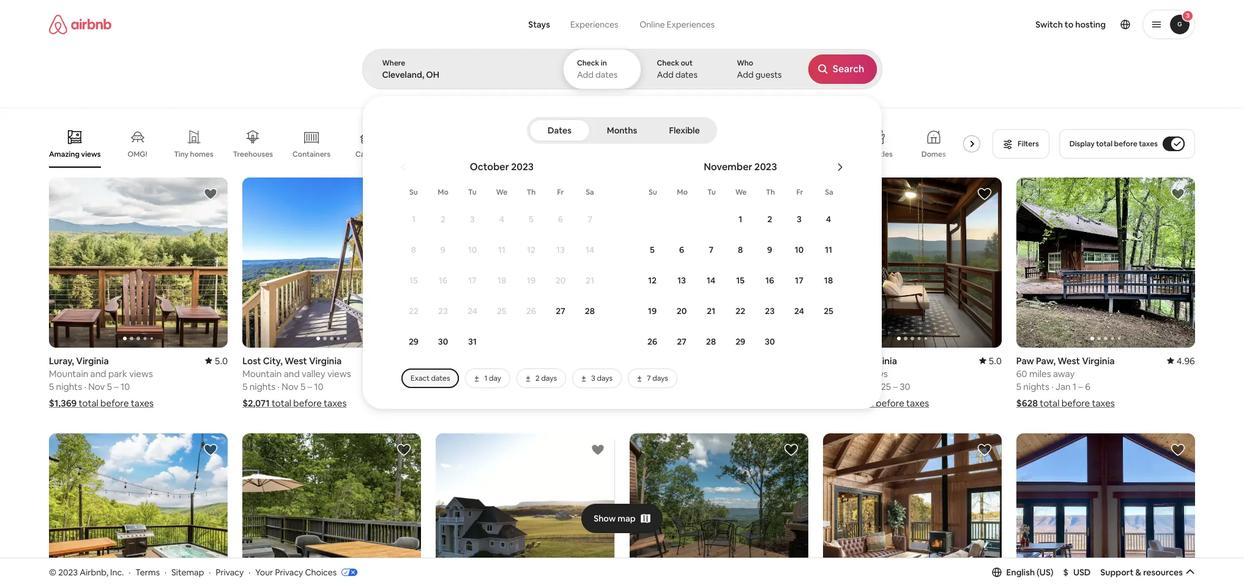 Task type: locate. For each thing, give the bounding box(es) containing it.
2 check from the left
[[657, 58, 679, 68]]

mountain down luray,
[[49, 368, 88, 379]]

mountain inside lost city, west virginia mountain and valley views 5 nights · nov 5 – 10 $2,071 total before taxes
[[242, 368, 282, 379]]

dates
[[596, 69, 618, 80], [676, 69, 698, 80], [431, 373, 450, 383]]

11
[[498, 244, 506, 255], [825, 244, 832, 255]]

1 horizontal spatial th
[[766, 187, 775, 197]]

5.0 out of 5 average rating image left lost
[[205, 355, 228, 366]]

2 horizontal spatial 2023
[[755, 160, 777, 173]]

mountain right 3 days
[[630, 368, 669, 379]]

days right 3 days
[[653, 373, 668, 383]]

1 8 from the left
[[411, 244, 416, 255]]

mountain inside mountain and lake views 5 nights · jan 2 – 7
[[436, 368, 475, 379]]

2 18 from the left
[[824, 275, 833, 286]]

nights down miles at the bottom right of the page
[[1024, 380, 1050, 392]]

None search field
[[362, 0, 1244, 409]]

26 button
[[517, 296, 546, 326], [638, 327, 667, 356]]

· inside lost city, west virginia mountain and valley views 5 nights · nov 5 – 10 $2,071 total before taxes
[[278, 380, 280, 392]]

0 vertical spatial 28
[[585, 305, 595, 316]]

1 15 button from the left
[[399, 266, 428, 295]]

3 button down october at left top
[[458, 204, 487, 234]]

0 horizontal spatial 12
[[527, 244, 536, 255]]

privacy
[[216, 567, 244, 578], [275, 567, 303, 578]]

what can we help you find? tab list
[[519, 12, 629, 37]]

1 4 button from the left
[[487, 204, 517, 234]]

1 add from the left
[[577, 69, 594, 80]]

nov
[[88, 380, 105, 392], [669, 380, 686, 392], [282, 380, 298, 392], [862, 380, 879, 392]]

0 horizontal spatial 13
[[556, 244, 565, 255]]

check for check out add dates
[[657, 58, 679, 68]]

10 inside mountain views 5 nights · nov 5 – 10
[[701, 380, 711, 392]]

0 horizontal spatial 2023
[[58, 567, 78, 578]]

2 we from the left
[[736, 187, 747, 197]]

nights up $1,369
[[56, 380, 82, 392]]

8 for 2nd 8 "button"
[[738, 244, 743, 255]]

virginia up park
[[76, 355, 109, 366]]

2 22 from the left
[[736, 305, 746, 316]]

26
[[526, 305, 536, 316], [648, 336, 657, 347]]

add inside check in add dates
[[577, 69, 594, 80]]

total right display
[[1096, 139, 1113, 149]]

1 horizontal spatial 18 button
[[814, 266, 843, 295]]

9
[[441, 244, 446, 255], [767, 244, 773, 255]]

25 inside rileyville, virginia mountain views nov 25 – 30 total before taxes
[[881, 380, 891, 392]]

2 add from the left
[[657, 69, 674, 80]]

1 4 from the left
[[499, 214, 504, 225]]

0 horizontal spatial 16 button
[[428, 266, 458, 295]]

valley
[[302, 368, 325, 379]]

5 mountain from the left
[[823, 368, 862, 379]]

0 horizontal spatial 9
[[441, 244, 446, 255]]

14 button
[[575, 235, 605, 264], [697, 266, 726, 295]]

3 button for november 2023
[[785, 204, 814, 234]]

jan down away
[[1056, 380, 1071, 392]]

miles
[[1030, 368, 1051, 379]]

1 horizontal spatial jan
[[1056, 380, 1071, 392]]

nov inside luray, virginia mountain and park views 5 nights · nov 5 – 10 $1,369 total before taxes
[[88, 380, 105, 392]]

1 29 button from the left
[[399, 327, 428, 356]]

1 horizontal spatial 15 button
[[726, 266, 755, 295]]

2 inside mountain and lake views 5 nights · jan 2 – 7
[[492, 380, 498, 392]]

1 22 from the left
[[409, 305, 419, 316]]

2023 right november
[[755, 160, 777, 173]]

views right amazing
[[81, 149, 101, 159]]

views inside lost city, west virginia mountain and valley views 5 nights · nov 5 – 10 $2,071 total before taxes
[[327, 368, 351, 379]]

2 nov from the left
[[669, 380, 686, 392]]

dates inside check in add dates
[[596, 69, 618, 80]]

5.0 out of 5 average rating image
[[205, 355, 228, 366], [979, 355, 1002, 366]]

25 button up 31 button
[[487, 296, 517, 326]]

west up away
[[1058, 355, 1080, 366]]

and left valley
[[284, 368, 300, 379]]

2 button
[[428, 204, 458, 234], [755, 204, 785, 234]]

add to wishlist: luray, virginia image
[[203, 187, 218, 201], [590, 442, 605, 457]]

0 horizontal spatial 14 button
[[575, 235, 605, 264]]

experiences right online
[[667, 19, 715, 30]]

group
[[49, 120, 986, 168], [49, 178, 228, 347], [242, 178, 421, 347], [436, 178, 794, 347], [630, 178, 808, 347], [823, 178, 1002, 347], [1017, 178, 1195, 347], [49, 433, 228, 587], [242, 433, 421, 587], [436, 433, 615, 587], [630, 433, 808, 587], [823, 433, 1002, 587], [1017, 433, 1195, 587]]

13
[[556, 244, 565, 255], [678, 275, 686, 286]]

days right the lake
[[541, 373, 557, 383]]

5.0 for luray, virginia mountain and park views 5 nights · nov 5 – 10 $1,369 total before taxes
[[215, 355, 228, 366]]

1 horizontal spatial 11
[[825, 244, 832, 255]]

check inside check in add dates
[[577, 58, 599, 68]]

1 days from the left
[[541, 373, 557, 383]]

1 horizontal spatial 29
[[736, 336, 746, 347]]

0 horizontal spatial 14
[[586, 244, 594, 255]]

0 horizontal spatial 25 button
[[487, 296, 517, 326]]

0 horizontal spatial fr
[[557, 187, 564, 197]]

0 vertical spatial 13
[[556, 244, 565, 255]]

18 button
[[487, 266, 517, 295], [814, 266, 843, 295]]

2 8 button from the left
[[726, 235, 755, 264]]

1 button down the "add to wishlist: lost city, west virginia" icon
[[399, 204, 428, 234]]

5
[[529, 214, 534, 225], [650, 244, 655, 255], [49, 380, 54, 392], [107, 380, 112, 392], [630, 380, 635, 392], [688, 380, 693, 392], [242, 380, 248, 392], [300, 380, 306, 392], [436, 380, 441, 392], [1017, 380, 1022, 392]]

1 horizontal spatial 18
[[824, 275, 833, 286]]

1 horizontal spatial dates
[[596, 69, 618, 80]]

1 17 button from the left
[[458, 266, 487, 295]]

0 horizontal spatial 6 button
[[546, 204, 575, 234]]

0 horizontal spatial 1 button
[[399, 204, 428, 234]]

virginia inside luray, virginia mountain and park views 5 nights · nov 5 – 10 $1,369 total before taxes
[[76, 355, 109, 366]]

1 horizontal spatial 30 button
[[755, 327, 785, 356]]

total down rileyville,
[[854, 397, 874, 409]]

17 button
[[458, 266, 487, 295], [785, 266, 814, 295]]

19 button
[[517, 266, 546, 295], [638, 296, 667, 326]]

park
[[108, 368, 127, 379]]

2 virginia from the left
[[309, 355, 342, 366]]

0 horizontal spatial 4 button
[[487, 204, 517, 234]]

3 add from the left
[[737, 69, 754, 80]]

1 horizontal spatial 26 button
[[638, 327, 667, 356]]

1 horizontal spatial 29 button
[[726, 327, 755, 356]]

0 horizontal spatial 8
[[411, 244, 416, 255]]

0 horizontal spatial 17
[[468, 275, 477, 286]]

virginia inside lost city, west virginia mountain and valley views 5 nights · nov 5 – 10 $2,071 total before taxes
[[309, 355, 342, 366]]

views inside mountain and lake views 5 nights · jan 2 – 7
[[514, 368, 538, 379]]

2 16 from the left
[[766, 275, 774, 286]]

1 vertical spatial 12
[[648, 275, 657, 286]]

experiences up in on the left of page
[[570, 19, 618, 30]]

views right valley
[[327, 368, 351, 379]]

4 for november 2023
[[826, 214, 831, 225]]

2 nights from the left
[[637, 380, 663, 392]]

mountain down rileyville,
[[823, 368, 862, 379]]

0 horizontal spatial 7 button
[[575, 204, 605, 234]]

west inside lost city, west virginia mountain and valley views 5 nights · nov 5 – 10 $2,071 total before taxes
[[285, 355, 307, 366]]

16 for first 16 button from the right
[[766, 275, 774, 286]]

2 button for october 2023
[[428, 204, 458, 234]]

su
[[410, 187, 418, 197], [649, 187, 657, 197]]

away
[[1053, 368, 1075, 379]]

4 virginia from the left
[[1082, 355, 1115, 366]]

2 4 from the left
[[826, 214, 831, 225]]

add down experiences button at top
[[577, 69, 594, 80]]

0 horizontal spatial 9 button
[[428, 235, 458, 264]]

2 5.0 from the left
[[989, 355, 1002, 366]]

privacy right your
[[275, 567, 303, 578]]

views inside mountain views 5 nights · nov 5 – 10
[[671, 368, 695, 379]]

5.0 out of 5 average rating image left paw
[[979, 355, 1002, 366]]

views inside rileyville, virginia mountain views nov 25 – 30 total before taxes
[[864, 368, 888, 379]]

22
[[409, 305, 419, 316], [736, 305, 746, 316]]

0 vertical spatial add to wishlist: luray, virginia image
[[203, 187, 218, 201]]

16 for second 16 button from the right
[[439, 275, 448, 286]]

25 button
[[487, 296, 517, 326], [814, 296, 843, 326]]

1 vertical spatial 19
[[648, 305, 657, 316]]

1 horizontal spatial add
[[657, 69, 674, 80]]

1 horizontal spatial 15
[[736, 275, 745, 286]]

0 horizontal spatial 30 button
[[428, 327, 458, 356]]

25 button up rileyville,
[[814, 296, 843, 326]]

virginia right rileyville,
[[865, 355, 897, 366]]

0 horizontal spatial 28
[[585, 305, 595, 316]]

– inside lost city, west virginia mountain and valley views 5 nights · nov 5 – 10 $2,071 total before taxes
[[308, 380, 312, 392]]

2 9 button from the left
[[755, 235, 785, 264]]

we
[[496, 187, 508, 197], [736, 187, 747, 197]]

nov inside rileyville, virginia mountain views nov 25 – 30 total before taxes
[[862, 380, 879, 392]]

nights right 3 days
[[637, 380, 663, 392]]

5.0 out of 5 average rating image for rileyville, virginia mountain views nov 25 – 30 total before taxes
[[979, 355, 1002, 366]]

2 horizontal spatial dates
[[676, 69, 698, 80]]

2 – from the left
[[695, 380, 699, 392]]

2 and from the left
[[284, 368, 300, 379]]

check inside check out add dates
[[657, 58, 679, 68]]

0 horizontal spatial 19 button
[[517, 266, 546, 295]]

2 15 button from the left
[[726, 266, 755, 295]]

0 horizontal spatial 26
[[526, 305, 536, 316]]

2 17 from the left
[[795, 275, 804, 286]]

west up valley
[[285, 355, 307, 366]]

4
[[499, 214, 504, 225], [826, 214, 831, 225]]

2 1 button from the left
[[726, 204, 755, 234]]

3 nights from the left
[[250, 380, 276, 392]]

views inside luray, virginia mountain and park views 5 nights · nov 5 – 10 $1,369 total before taxes
[[129, 368, 153, 379]]

before
[[1114, 139, 1138, 149], [100, 397, 129, 409], [293, 397, 322, 409], [876, 397, 905, 409], [1062, 397, 1090, 409]]

nov inside mountain views 5 nights · nov 5 – 10
[[669, 380, 686, 392]]

3 and from the left
[[477, 368, 493, 379]]

2 29 button from the left
[[726, 327, 755, 356]]

15
[[410, 275, 418, 286], [736, 275, 745, 286]]

0 vertical spatial 27 button
[[546, 296, 575, 326]]

1 1 button from the left
[[399, 204, 428, 234]]

24 button
[[458, 296, 487, 326], [785, 296, 814, 326]]

1 horizontal spatial 25 button
[[814, 296, 843, 326]]

virginia up valley
[[309, 355, 342, 366]]

11 button
[[487, 235, 517, 264], [814, 235, 843, 264]]

terms
[[135, 567, 160, 578]]

and left park
[[90, 368, 106, 379]]

0 vertical spatial 21
[[586, 275, 594, 286]]

1 8 button from the left
[[399, 235, 428, 264]]

0 horizontal spatial 10 button
[[458, 235, 487, 264]]

1 9 button from the left
[[428, 235, 458, 264]]

2 days from the left
[[597, 373, 613, 383]]

2 23 from the left
[[765, 305, 775, 316]]

1 16 button from the left
[[428, 266, 458, 295]]

1 virginia from the left
[[76, 355, 109, 366]]

views right the "7 days"
[[671, 368, 695, 379]]

dates button
[[529, 119, 590, 141]]

0 horizontal spatial tu
[[468, 187, 477, 197]]

th left add to wishlist: haymarket, virginia icon
[[766, 187, 775, 197]]

2 10 button from the left
[[785, 235, 814, 264]]

views up total before taxes button
[[864, 368, 888, 379]]

1 29 from the left
[[409, 336, 419, 347]]

10 inside lost city, west virginia mountain and valley views 5 nights · nov 5 – 10 $2,071 total before taxes
[[314, 380, 323, 392]]

views right park
[[129, 368, 153, 379]]

2 experiences from the left
[[667, 19, 715, 30]]

–
[[114, 380, 119, 392], [695, 380, 699, 392], [308, 380, 312, 392], [500, 380, 504, 392], [893, 380, 898, 392], [1079, 380, 1083, 392]]

dates down in on the left of page
[[596, 69, 618, 80]]

0 vertical spatial 20 button
[[546, 266, 575, 295]]

4 button for november 2023
[[814, 204, 843, 234]]

13 button
[[546, 235, 575, 264], [667, 266, 697, 295]]

31 button
[[458, 327, 487, 356]]

30 inside rileyville, virginia mountain views nov 25 – 30 total before taxes
[[900, 380, 911, 392]]

0 horizontal spatial 24 button
[[458, 296, 487, 326]]

6 button
[[546, 204, 575, 234], [667, 235, 697, 264]]

mountain inside luray, virginia mountain and park views 5 nights · nov 5 – 10 $1,369 total before taxes
[[49, 368, 88, 379]]

1 horizontal spatial 12
[[648, 275, 657, 286]]

2 17 button from the left
[[785, 266, 814, 295]]

5.0 left lost
[[215, 355, 228, 366]]

0 vertical spatial 19 button
[[517, 266, 546, 295]]

days left the "7 days"
[[597, 373, 613, 383]]

5.0 left paw
[[989, 355, 1002, 366]]

where
[[382, 58, 405, 68]]

experiences inside button
[[570, 19, 618, 30]]

1 3 button from the left
[[458, 204, 487, 234]]

1 jan from the left
[[475, 380, 490, 392]]

2023 right october at left top
[[511, 160, 534, 173]]

mountain right exact
[[436, 368, 475, 379]]

1 experiences from the left
[[570, 19, 618, 30]]

5 nights from the left
[[1024, 380, 1050, 392]]

total inside display total before taxes button
[[1096, 139, 1113, 149]]

we down october 2023
[[496, 187, 508, 197]]

west for valley
[[285, 355, 307, 366]]

check left 'out'
[[657, 58, 679, 68]]

amazing views
[[49, 149, 101, 159]]

3 days from the left
[[653, 373, 668, 383]]

6
[[558, 214, 563, 225], [679, 244, 684, 255], [1085, 380, 1091, 392]]

mountain inside mountain views 5 nights · nov 5 – 10
[[630, 368, 669, 379]]

23
[[438, 305, 448, 316], [765, 305, 775, 316]]

1 2 button from the left
[[428, 204, 458, 234]]

2 4 button from the left
[[814, 204, 843, 234]]

1 – from the left
[[114, 380, 119, 392]]

0 horizontal spatial 18 button
[[487, 266, 517, 295]]

29 for second 29 button from the right
[[409, 336, 419, 347]]

1 5.0 from the left
[[215, 355, 228, 366]]

nov inside lost city, west virginia mountain and valley views 5 nights · nov 5 – 10 $2,071 total before taxes
[[282, 380, 298, 392]]

2023 for ©
[[58, 567, 78, 578]]

nights inside mountain and lake views 5 nights · jan 2 – 7
[[443, 380, 469, 392]]

– inside paw paw, west virginia 60 miles away 5 nights · jan 1 – 6 $628 total before taxes
[[1079, 380, 1083, 392]]

experiences
[[570, 19, 618, 30], [667, 19, 715, 30]]

english (us)
[[1007, 567, 1054, 578]]

0 horizontal spatial we
[[496, 187, 508, 197]]

21 button
[[575, 266, 605, 295], [697, 296, 726, 326]]

1 horizontal spatial 9
[[767, 244, 773, 255]]

20
[[556, 275, 566, 286], [677, 305, 687, 316]]

dates inside check out add dates
[[676, 69, 698, 80]]

16
[[439, 275, 448, 286], [766, 275, 774, 286]]

1 horizontal spatial 2023
[[511, 160, 534, 173]]

0 vertical spatial 20
[[556, 275, 566, 286]]

1 horizontal spatial 5.0 out of 5 average rating image
[[979, 355, 1002, 366]]

3 button for october 2023
[[458, 204, 487, 234]]

days
[[541, 373, 557, 383], [597, 373, 613, 383], [653, 373, 668, 383]]

7 inside mountain and lake views 5 nights · jan 2 – 7
[[506, 380, 511, 392]]

3 button down add to wishlist: haymarket, virginia icon
[[785, 204, 814, 234]]

8 button
[[399, 235, 428, 264], [726, 235, 755, 264]]

west inside paw paw, west virginia 60 miles away 5 nights · jan 1 – 6 $628 total before taxes
[[1058, 355, 1080, 366]]

1 and from the left
[[90, 368, 106, 379]]

16 button
[[428, 266, 458, 295], [755, 266, 785, 295]]

1 day
[[484, 373, 501, 383]]

privacy link
[[216, 567, 244, 578]]

1 nov from the left
[[88, 380, 105, 392]]

1 horizontal spatial su
[[649, 187, 657, 197]]

tu down november
[[708, 187, 716, 197]]

2 5.0 out of 5 average rating image from the left
[[979, 355, 1002, 366]]

0 horizontal spatial 22 button
[[399, 296, 428, 326]]

1 horizontal spatial 23 button
[[755, 296, 785, 326]]

0 horizontal spatial sa
[[586, 187, 594, 197]]

29 button
[[399, 327, 428, 356], [726, 327, 755, 356]]

city,
[[263, 355, 283, 366]]

0 horizontal spatial 29
[[409, 336, 419, 347]]

and left the lake
[[477, 368, 493, 379]]

24
[[468, 305, 477, 316], [794, 305, 804, 316]]

nights right exact
[[443, 380, 469, 392]]

4 mountain from the left
[[436, 368, 475, 379]]

nights up '$2,071'
[[250, 380, 276, 392]]

7 days
[[647, 373, 668, 383]]

jan down 31 button
[[475, 380, 490, 392]]

· inside paw paw, west virginia 60 miles away 5 nights · jan 1 – 6 $628 total before taxes
[[1052, 380, 1054, 392]]

1 5.0 out of 5 average rating image from the left
[[205, 355, 228, 366]]

check left in on the left of page
[[577, 58, 599, 68]]

0 horizontal spatial 19
[[527, 275, 536, 286]]

add inside check out add dates
[[657, 69, 674, 80]]

0 vertical spatial 13 button
[[546, 235, 575, 264]]

5.0
[[215, 355, 228, 366], [989, 355, 1002, 366]]

28 for '28' button to the top
[[585, 305, 595, 316]]

privacy left your
[[216, 567, 244, 578]]

dates for check in add dates
[[596, 69, 618, 80]]

0 horizontal spatial 21
[[586, 275, 594, 286]]

1 30 button from the left
[[428, 327, 458, 356]]

november 2023
[[704, 160, 777, 173]]

tab list
[[529, 117, 715, 144]]

0 horizontal spatial 26 button
[[517, 296, 546, 326]]

0 horizontal spatial jan
[[475, 380, 490, 392]]

2 horizontal spatial and
[[477, 368, 493, 379]]

total right $628
[[1040, 397, 1060, 409]]

1
[[412, 214, 416, 225], [739, 214, 742, 225], [484, 373, 488, 383], [1073, 380, 1077, 392]]

0 vertical spatial 12
[[527, 244, 536, 255]]

1 horizontal spatial 19
[[648, 305, 657, 316]]

domes
[[922, 149, 946, 159]]

0 horizontal spatial add to wishlist: luray, virginia image
[[203, 187, 218, 201]]

tab list containing dates
[[529, 117, 715, 144]]

2 3 button from the left
[[785, 204, 814, 234]]

3
[[1186, 12, 1190, 20], [470, 214, 475, 225], [797, 214, 802, 225], [591, 373, 595, 383]]

3 button
[[458, 204, 487, 234], [785, 204, 814, 234]]

views right the lake
[[514, 368, 538, 379]]

6 – from the left
[[1079, 380, 1083, 392]]

1 vertical spatial 28
[[706, 336, 716, 347]]

mountain and lake views 5 nights · jan 2 – 7
[[436, 368, 538, 392]]

8
[[411, 244, 416, 255], [738, 244, 743, 255]]

5.0 for rileyville, virginia mountain views nov 25 – 30 total before taxes
[[989, 355, 1002, 366]]

0 vertical spatial 6
[[558, 214, 563, 225]]

mountain inside rileyville, virginia mountain views nov 25 – 30 total before taxes
[[823, 368, 862, 379]]

3 mountain from the left
[[242, 368, 282, 379]]

1 horizontal spatial 10 button
[[785, 235, 814, 264]]

2 8 from the left
[[738, 244, 743, 255]]

th down october 2023
[[527, 187, 536, 197]]

5 button
[[517, 204, 546, 234], [638, 235, 667, 264]]

1 horizontal spatial we
[[736, 187, 747, 197]]

2 days
[[536, 373, 557, 383]]

1 check from the left
[[577, 58, 599, 68]]

mountain down lost
[[242, 368, 282, 379]]

calendar application
[[377, 148, 1244, 388]]

22 button
[[399, 296, 428, 326], [726, 296, 755, 326]]

4 – from the left
[[500, 380, 504, 392]]

2023 for november
[[755, 160, 777, 173]]

0 horizontal spatial 5 button
[[517, 204, 546, 234]]

days for 2 days
[[541, 373, 557, 383]]

and inside mountain and lake views 5 nights · jan 2 – 7
[[477, 368, 493, 379]]

none search field containing october 2023
[[362, 0, 1244, 409]]

mountain
[[49, 368, 88, 379], [630, 368, 669, 379], [242, 368, 282, 379], [436, 368, 475, 379], [823, 368, 862, 379]]

stays tab panel
[[362, 49, 1244, 409]]

5 inside paw paw, west virginia 60 miles away 5 nights · jan 1 – 6 $628 total before taxes
[[1017, 380, 1022, 392]]

taxes inside paw paw, west virginia 60 miles away 5 nights · jan 1 – 6 $628 total before taxes
[[1092, 397, 1115, 409]]

4 nights from the left
[[443, 380, 469, 392]]

1 horizontal spatial 20
[[677, 305, 687, 316]]

total inside paw paw, west virginia 60 miles away 5 nights · jan 1 – 6 $628 total before taxes
[[1040, 397, 1060, 409]]

virginia right paw,
[[1082, 355, 1115, 366]]

3 virginia from the left
[[865, 355, 897, 366]]

2
[[441, 214, 446, 225], [768, 214, 772, 225], [536, 373, 540, 383], [492, 380, 498, 392]]

1 vertical spatial 13
[[678, 275, 686, 286]]

1 button down november 2023
[[726, 204, 755, 234]]

20 for 20 button to the left
[[556, 275, 566, 286]]

6 inside paw paw, west virginia 60 miles away 5 nights · jan 1 – 6 $628 total before taxes
[[1085, 380, 1091, 392]]

0 horizontal spatial privacy
[[216, 567, 244, 578]]

1 horizontal spatial 17 button
[[785, 266, 814, 295]]

1 inside paw paw, west virginia 60 miles away 5 nights · jan 1 – 6 $628 total before taxes
[[1073, 380, 1077, 392]]

tu down october at left top
[[468, 187, 477, 197]]

flexible
[[669, 125, 700, 136]]

0 horizontal spatial dates
[[431, 373, 450, 383]]

1 horizontal spatial west
[[1058, 355, 1080, 366]]

total inside rileyville, virginia mountain views nov 25 – 30 total before taxes
[[854, 397, 874, 409]]

add to wishlist: haymarket, virginia image
[[784, 187, 799, 201]]

total right '$2,071'
[[272, 397, 291, 409]]

30 for first 30 button from left
[[438, 336, 448, 347]]

·
[[84, 380, 86, 392], [665, 380, 667, 392], [278, 380, 280, 392], [471, 380, 473, 392], [1052, 380, 1054, 392], [129, 567, 131, 578], [165, 567, 167, 578], [209, 567, 211, 578], [249, 567, 251, 578]]

total inside luray, virginia mountain and park views 5 nights · nov 5 – 10 $1,369 total before taxes
[[79, 397, 98, 409]]

1 16 from the left
[[439, 275, 448, 286]]

before inside luray, virginia mountain and park views 5 nights · nov 5 – 10 $1,369 total before taxes
[[100, 397, 129, 409]]

11 for first 11 button from the right
[[825, 244, 832, 255]]

0 horizontal spatial 29 button
[[399, 327, 428, 356]]

dates down 'out'
[[676, 69, 698, 80]]

1 23 button from the left
[[428, 296, 458, 326]]

4 nov from the left
[[862, 380, 879, 392]]

nights inside luray, virginia mountain and park views 5 nights · nov 5 – 10 $1,369 total before taxes
[[56, 380, 82, 392]]

2 su from the left
[[649, 187, 657, 197]]

1 vertical spatial 19 button
[[638, 296, 667, 326]]

dates right exact
[[431, 373, 450, 383]]

add down online experiences
[[657, 69, 674, 80]]

online experiences
[[640, 19, 715, 30]]

terms link
[[135, 567, 160, 578]]

2 25 button from the left
[[814, 296, 843, 326]]

2023 right the ©
[[58, 567, 78, 578]]

5.0 out of 5 average rating image for luray, virginia mountain and park views 5 nights · nov 5 – 10 $1,369 total before taxes
[[205, 355, 228, 366]]

we down november 2023
[[736, 187, 747, 197]]

add down who
[[737, 69, 754, 80]]

4.96 out of 5 average rating image
[[1167, 355, 1195, 366]]

2 sa from the left
[[825, 187, 834, 197]]

7 button
[[575, 204, 605, 234], [697, 235, 726, 264]]

2 mountain from the left
[[630, 368, 669, 379]]

1 vertical spatial 7 button
[[697, 235, 726, 264]]

1 button for october
[[399, 204, 428, 234]]

jan inside mountain and lake views 5 nights · jan 2 – 7
[[475, 380, 490, 392]]

1 vertical spatial 12 button
[[638, 266, 667, 295]]

total right $1,369
[[79, 397, 98, 409]]

5 – from the left
[[893, 380, 898, 392]]

&
[[1136, 567, 1142, 578]]

1 vertical spatial 21 button
[[697, 296, 726, 326]]

2 2 button from the left
[[755, 204, 785, 234]]



Task type: vqa. For each thing, say whether or not it's contained in the screenshot.


Task type: describe. For each thing, give the bounding box(es) containing it.
2 18 button from the left
[[814, 266, 843, 295]]

days for 3 days
[[597, 373, 613, 383]]

2 th from the left
[[766, 187, 775, 197]]

0 vertical spatial 27
[[556, 305, 565, 316]]

virginia inside rileyville, virginia mountain views nov 25 – 30 total before taxes
[[865, 355, 897, 366]]

© 2023 airbnb, inc. ·
[[49, 567, 131, 578]]

views inside group
[[81, 149, 101, 159]]

0 horizontal spatial 21 button
[[575, 266, 605, 295]]

october 2023
[[470, 160, 534, 173]]

english (us) button
[[992, 567, 1054, 578]]

add to wishlist: harpers ferry, west virginia image
[[977, 442, 992, 457]]

19 for bottommost 19 button
[[648, 305, 657, 316]]

paw,
[[1036, 355, 1056, 366]]

0 vertical spatial 5 button
[[517, 204, 546, 234]]

1 vertical spatial 13 button
[[667, 266, 697, 295]]

0 vertical spatial 14
[[586, 244, 594, 255]]

sitemap link
[[171, 567, 204, 578]]

0 vertical spatial 26 button
[[517, 296, 546, 326]]

– inside mountain views 5 nights · nov 5 – 10
[[695, 380, 699, 392]]

2 16 button from the left
[[755, 266, 785, 295]]

1 vertical spatial 14 button
[[697, 266, 726, 295]]

1 11 button from the left
[[487, 235, 517, 264]]

add for check in add dates
[[577, 69, 594, 80]]

(us)
[[1037, 567, 1054, 578]]

rileyville, virginia mountain views nov 25 – 30 total before taxes
[[823, 355, 929, 409]]

display
[[1070, 139, 1095, 149]]

2 24 button from the left
[[785, 296, 814, 326]]

– inside luray, virginia mountain and park views 5 nights · nov 5 – 10 $1,369 total before taxes
[[114, 380, 119, 392]]

cabins
[[355, 149, 379, 159]]

4 for october 2023
[[499, 214, 504, 225]]

support & resources button
[[1101, 567, 1195, 578]]

exact
[[411, 373, 430, 383]]

19 for 19 button to the top
[[527, 275, 536, 286]]

filters button
[[993, 129, 1050, 159]]

lost
[[242, 355, 261, 366]]

1 vertical spatial 27
[[677, 336, 687, 347]]

0 vertical spatial 14 button
[[575, 235, 605, 264]]

1 24 button from the left
[[458, 296, 487, 326]]

1 th from the left
[[527, 187, 536, 197]]

60
[[1017, 368, 1028, 379]]

show map button
[[582, 504, 663, 533]]

©
[[49, 567, 56, 578]]

mountain views 5 nights · nov 5 – 10
[[630, 368, 711, 392]]

add to wishlist: lost city, west virginia image
[[397, 187, 412, 201]]

support & resources
[[1101, 567, 1183, 578]]

$1,369
[[49, 397, 77, 409]]

2 23 button from the left
[[755, 296, 785, 326]]

virginia inside paw paw, west virginia 60 miles away 5 nights · jan 1 – 6 $628 total before taxes
[[1082, 355, 1115, 366]]

taxes inside lost city, west virginia mountain and valley views 5 nights · nov 5 – 10 $2,071 total before taxes
[[324, 397, 347, 409]]

0 horizontal spatial 20 button
[[546, 266, 575, 295]]

before inside rileyville, virginia mountain views nov 25 – 30 total before taxes
[[876, 397, 905, 409]]

and inside lost city, west virginia mountain and valley views 5 nights · nov 5 – 10 $2,071 total before taxes
[[284, 368, 300, 379]]

3 button
[[1143, 10, 1195, 39]]

0 vertical spatial 28 button
[[575, 296, 605, 326]]

Where field
[[382, 69, 542, 80]]

out
[[681, 58, 693, 68]]

tiny
[[174, 149, 189, 159]]

castles
[[867, 149, 893, 159]]

switch to hosting link
[[1029, 12, 1113, 37]]

2 privacy from the left
[[275, 567, 303, 578]]

jan inside paw paw, west virginia 60 miles away 5 nights · jan 1 – 6 $628 total before taxes
[[1056, 380, 1071, 392]]

1 vertical spatial 26 button
[[638, 327, 667, 356]]

1 18 button from the left
[[487, 266, 517, 295]]

in
[[601, 58, 607, 68]]

2023 for october
[[511, 160, 534, 173]]

west for away
[[1058, 355, 1080, 366]]

4 button for october 2023
[[487, 204, 517, 234]]

treehouses
[[233, 149, 273, 159]]

check for check in add dates
[[577, 58, 599, 68]]

stays
[[528, 19, 550, 30]]

1 mo from the left
[[438, 187, 449, 197]]

20 for right 20 button
[[677, 305, 687, 316]]

2 button for november 2023
[[755, 204, 785, 234]]

add to wishlist: fort valley, virginia image
[[590, 187, 605, 201]]

3 days
[[591, 373, 613, 383]]

– inside mountain and lake views 5 nights · jan 2 – 7
[[500, 380, 504, 392]]

flexible button
[[654, 119, 715, 141]]

luray,
[[49, 355, 74, 366]]

support
[[1101, 567, 1134, 578]]

1 horizontal spatial 13
[[678, 275, 686, 286]]

who add guests
[[737, 58, 782, 80]]

day
[[489, 373, 501, 383]]

profile element
[[745, 0, 1195, 49]]

months
[[607, 125, 637, 136]]

dates
[[548, 125, 572, 136]]

group containing amazing views
[[49, 120, 986, 168]]

1 horizontal spatial 21
[[707, 305, 716, 316]]

total before taxes button
[[823, 397, 929, 409]]

10 inside luray, virginia mountain and park views 5 nights · nov 5 – 10 $1,369 total before taxes
[[121, 380, 130, 392]]

$628
[[1017, 397, 1038, 409]]

0 vertical spatial 26
[[526, 305, 536, 316]]

paw paw, west virginia 60 miles away 5 nights · jan 1 – 6 $628 total before taxes
[[1017, 355, 1115, 409]]

0 vertical spatial 7 button
[[575, 204, 605, 234]]

your privacy choices
[[255, 567, 337, 578]]

paw
[[1017, 355, 1034, 366]]

1 23 from the left
[[438, 305, 448, 316]]

1 18 from the left
[[498, 275, 506, 286]]

31
[[468, 336, 477, 347]]

$ usd
[[1064, 567, 1091, 578]]

1 horizontal spatial 6 button
[[667, 235, 697, 264]]

months button
[[593, 119, 652, 141]]

english
[[1007, 567, 1035, 578]]

25 for first 25 button from the left
[[497, 305, 507, 316]]

add to wishlist: luray, virginia image
[[397, 442, 412, 457]]

2 11 button from the left
[[814, 235, 843, 264]]

usd
[[1074, 567, 1091, 578]]

11 for 1st 11 button from left
[[498, 244, 506, 255]]

airbnb,
[[80, 567, 108, 578]]

before inside lost city, west virginia mountain and valley views 5 nights · nov 5 – 10 $2,071 total before taxes
[[293, 397, 322, 409]]

1 10 button from the left
[[458, 235, 487, 264]]

– inside rileyville, virginia mountain views nov 25 – 30 total before taxes
[[893, 380, 898, 392]]

omg!
[[128, 149, 147, 159]]

inc.
[[110, 567, 124, 578]]

0 horizontal spatial 13 button
[[546, 235, 575, 264]]

1 22 button from the left
[[399, 296, 428, 326]]

29 for 2nd 29 button from the left
[[736, 336, 746, 347]]

1 vertical spatial 6
[[679, 244, 684, 255]]

1 horizontal spatial 20 button
[[667, 296, 697, 326]]

2 fr from the left
[[797, 187, 803, 197]]

1 vertical spatial 5 button
[[638, 235, 667, 264]]

amazing
[[49, 149, 80, 159]]

1 we from the left
[[496, 187, 508, 197]]

1 horizontal spatial 27 button
[[667, 327, 697, 356]]

display total before taxes
[[1070, 139, 1158, 149]]

1 horizontal spatial 21 button
[[697, 296, 726, 326]]

nights inside lost city, west virginia mountain and valley views 5 nights · nov 5 – 10 $2,071 total before taxes
[[250, 380, 276, 392]]

filters
[[1018, 139, 1039, 149]]

your privacy choices link
[[255, 567, 358, 578]]

0 vertical spatial 6 button
[[546, 204, 575, 234]]

days for 7 days
[[653, 373, 668, 383]]

1 vertical spatial add to wishlist: luray, virginia image
[[590, 442, 605, 457]]

$
[[1064, 567, 1069, 578]]

1 vertical spatial 14
[[707, 275, 716, 286]]

tab list inside the stays tab panel
[[529, 117, 715, 144]]

total inside lost city, west virginia mountain and valley views 5 nights · nov 5 – 10 $2,071 total before taxes
[[272, 397, 291, 409]]

your
[[255, 567, 273, 578]]

1 vertical spatial 28 button
[[697, 327, 726, 356]]

2 24 from the left
[[794, 305, 804, 316]]

$2,071
[[242, 397, 270, 409]]

november
[[704, 160, 753, 173]]

before inside paw paw, west virginia 60 miles away 5 nights · jan 1 – 6 $628 total before taxes
[[1062, 397, 1090, 409]]

nights inside mountain views 5 nights · nov 5 – 10
[[637, 380, 663, 392]]

1 15 from the left
[[410, 275, 418, 286]]

and inside luray, virginia mountain and park views 5 nights · nov 5 – 10 $1,369 total before taxes
[[90, 368, 106, 379]]

0 horizontal spatial 12 button
[[517, 235, 546, 264]]

sitemap
[[171, 567, 204, 578]]

1 button for november
[[726, 204, 755, 234]]

2 15 from the left
[[736, 275, 745, 286]]

lost city, west virginia mountain and valley views 5 nights · nov 5 – 10 $2,071 total before taxes
[[242, 355, 351, 409]]

switch
[[1036, 19, 1063, 30]]

resources
[[1144, 567, 1183, 578]]

1 17 from the left
[[468, 275, 477, 286]]

exact dates
[[411, 373, 450, 383]]

add to wishlist: paw paw, west virginia image
[[1171, 187, 1186, 201]]

choices
[[305, 567, 337, 578]]

dates for check out add dates
[[676, 69, 698, 80]]

1 25 button from the left
[[487, 296, 517, 326]]

luray, virginia mountain and park views 5 nights · nov 5 – 10 $1,369 total before taxes
[[49, 355, 154, 409]]

· inside mountain views 5 nights · nov 5 – 10
[[665, 380, 667, 392]]

nights inside paw paw, west virginia 60 miles away 5 nights · jan 1 – 6 $628 total before taxes
[[1024, 380, 1050, 392]]

· inside luray, virginia mountain and park views 5 nights · nov 5 – 10 $1,369 total before taxes
[[84, 380, 86, 392]]

october
[[470, 160, 509, 173]]

3 inside dropdown button
[[1186, 12, 1190, 20]]

30 for first 30 button from the right
[[765, 336, 775, 347]]

to
[[1065, 19, 1074, 30]]

2 22 button from the left
[[726, 296, 755, 326]]

1 24 from the left
[[468, 305, 477, 316]]

online experiences link
[[629, 12, 726, 37]]

add to wishlist: front royal, virginia image
[[203, 442, 218, 457]]

add to wishlist: rileyville, virginia image
[[784, 442, 799, 457]]

2 30 button from the left
[[755, 327, 785, 356]]

0 horizontal spatial 6
[[558, 214, 563, 225]]

add inside who add guests
[[737, 69, 754, 80]]

before inside button
[[1114, 139, 1138, 149]]

5 inside mountain and lake views 5 nights · jan 2 – 7
[[436, 380, 441, 392]]

4.96
[[1177, 355, 1195, 366]]

check out add dates
[[657, 58, 698, 80]]

1 su from the left
[[410, 187, 418, 197]]

1 sa from the left
[[586, 187, 594, 197]]

taxes inside luray, virginia mountain and park views 5 nights · nov 5 – 10 $1,369 total before taxes
[[131, 397, 154, 409]]

1 horizontal spatial 26
[[648, 336, 657, 347]]

add for check out add dates
[[657, 69, 674, 80]]

switch to hosting
[[1036, 19, 1106, 30]]

online
[[640, 19, 665, 30]]

check in add dates
[[577, 58, 618, 80]]

show map
[[594, 513, 636, 524]]

containers
[[293, 149, 331, 159]]

lake
[[495, 368, 512, 379]]

add to wishlist: rileyville, virginia image
[[977, 187, 992, 201]]

2 9 from the left
[[767, 244, 773, 255]]

1 9 from the left
[[441, 244, 446, 255]]

1 tu from the left
[[468, 187, 477, 197]]

2 tu from the left
[[708, 187, 716, 197]]

1 privacy from the left
[[216, 567, 244, 578]]

homes
[[190, 149, 213, 159]]

· inside mountain and lake views 5 nights · jan 2 – 7
[[471, 380, 473, 392]]

taxes inside rileyville, virginia mountain views nov 25 – 30 total before taxes
[[907, 397, 929, 409]]

rileyville,
[[823, 355, 863, 366]]

0 horizontal spatial 27 button
[[546, 296, 575, 326]]

who
[[737, 58, 753, 68]]

2 mo from the left
[[677, 187, 688, 197]]

8 for second 8 "button" from the right
[[411, 244, 416, 255]]

25 for second 25 button from the left
[[824, 305, 834, 316]]

28 for bottom '28' button
[[706, 336, 716, 347]]

display total before taxes button
[[1059, 129, 1195, 159]]

hosting
[[1076, 19, 1106, 30]]

experiences button
[[560, 12, 629, 37]]

add to wishlist: great cacapon, west virginia image
[[1171, 442, 1186, 457]]

1 fr from the left
[[557, 187, 564, 197]]

taxes inside button
[[1139, 139, 1158, 149]]



